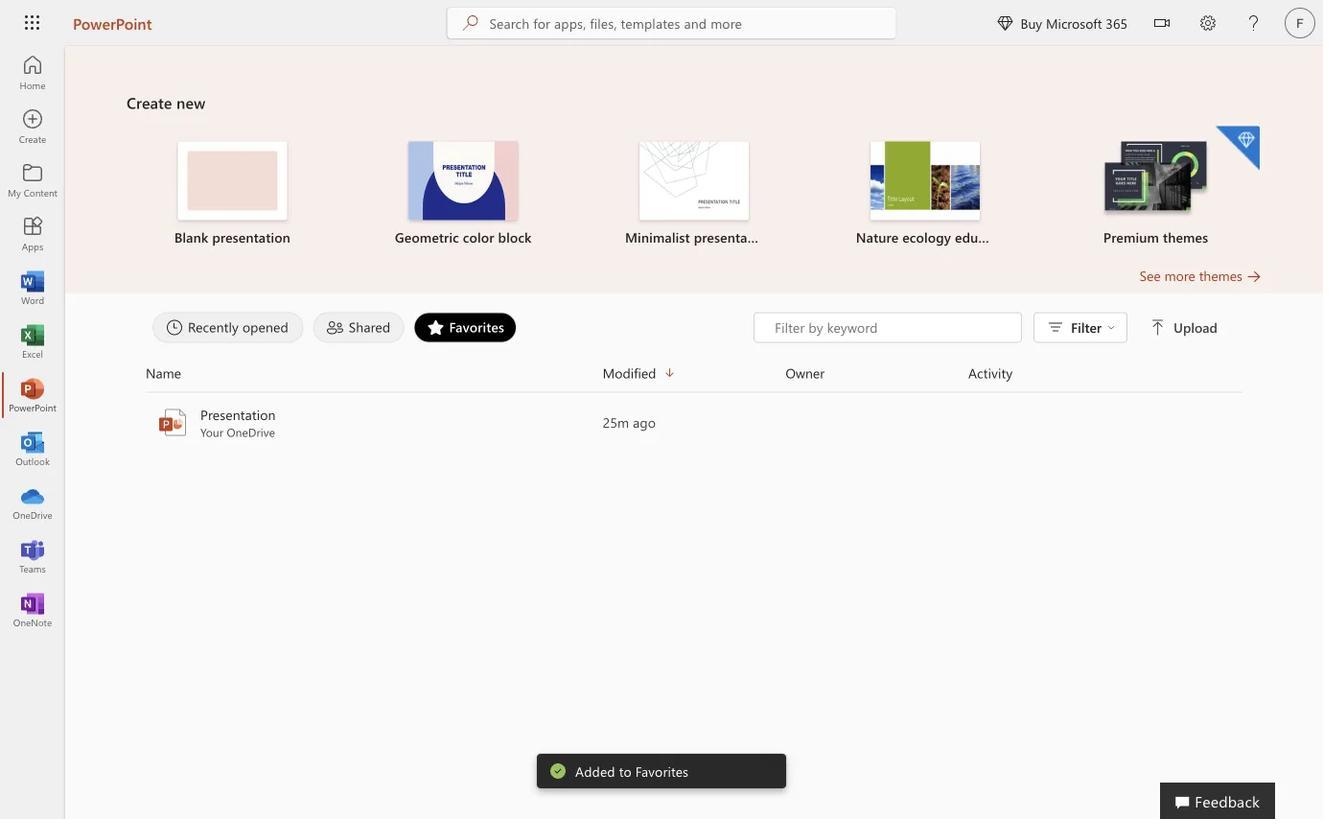 Task type: describe. For each thing, give the bounding box(es) containing it.
tab list containing recently opened
[[148, 312, 754, 343]]

presentation for minimalist presentation
[[694, 228, 773, 246]]

recently opened element
[[153, 312, 304, 343]]

geometric
[[395, 228, 459, 246]]

activity
[[969, 364, 1013, 382]]

onedrive image
[[23, 493, 42, 512]]


[[1151, 320, 1167, 335]]

premium templates diamond image
[[1216, 126, 1261, 170]]

shared element
[[313, 312, 404, 343]]

home image
[[23, 63, 42, 83]]

presentation for blank presentation
[[212, 228, 291, 246]]

buy
[[1021, 14, 1043, 32]]

presentation your onedrive
[[200, 406, 276, 440]]


[[1155, 15, 1170, 31]]

added to favorites
[[576, 762, 689, 780]]

upload
[[1174, 318, 1218, 336]]

teams image
[[23, 547, 42, 566]]

presentation
[[200, 406, 276, 424]]

premium themes element
[[1053, 126, 1261, 247]]

name button
[[146, 362, 603, 384]]

25m
[[603, 413, 629, 431]]

name
[[146, 364, 181, 382]]

nature ecology education photo presentation element
[[822, 141, 1030, 247]]

favorites tab
[[409, 312, 522, 343]]

opened
[[243, 318, 289, 336]]

minimalist
[[625, 228, 690, 246]]

create image
[[23, 117, 42, 136]]

premium themes image
[[1102, 141, 1211, 218]]

outlook image
[[23, 439, 42, 459]]

feedback
[[1196, 790, 1261, 811]]

to
[[619, 762, 632, 780]]

modified button
[[603, 362, 786, 384]]

Filter by keyword text field
[[773, 318, 1012, 337]]

 upload
[[1151, 318, 1218, 336]]

premium
[[1104, 228, 1160, 246]]

blank presentation element
[[129, 141, 337, 247]]


[[998, 15, 1013, 31]]

powerpoint image
[[157, 407, 188, 438]]

filter 
[[1072, 318, 1116, 336]]

favorites inside 'tab'
[[449, 318, 505, 336]]

themes inside button
[[1200, 267, 1243, 284]]

owner
[[786, 364, 825, 382]]

recently opened
[[188, 318, 289, 336]]

new
[[177, 92, 206, 113]]

see more themes
[[1140, 267, 1243, 284]]



Task type: vqa. For each thing, say whether or not it's contained in the screenshot.
Themes
yes



Task type: locate. For each thing, give the bounding box(es) containing it.
presentation
[[212, 228, 291, 246], [694, 228, 773, 246]]

presentation right blank in the left of the page
[[212, 228, 291, 246]]

premium themes
[[1104, 228, 1209, 246]]

favorites
[[449, 318, 505, 336], [636, 762, 689, 780]]

0 horizontal spatial presentation
[[212, 228, 291, 246]]

minimalist presentation element
[[591, 141, 799, 247]]

modified
[[603, 364, 657, 382]]

feedback button
[[1161, 783, 1276, 819]]

activity, column 4 of 4 column header
[[969, 362, 1243, 384]]

nature ecology education photo presentation image
[[871, 141, 980, 220]]

navigation
[[0, 46, 65, 637]]

themes
[[1164, 228, 1209, 246], [1200, 267, 1243, 284]]

onenote image
[[23, 601, 42, 620]]

create new
[[127, 92, 206, 113]]

shared
[[349, 318, 391, 336]]

favorites right to
[[636, 762, 689, 780]]

minimalist presentation image
[[640, 141, 749, 220]]

0 horizontal spatial favorites
[[449, 318, 505, 336]]

minimalist presentation
[[625, 228, 773, 246]]

onedrive
[[227, 424, 275, 440]]

create
[[127, 92, 172, 113]]

1 vertical spatial themes
[[1200, 267, 1243, 284]]

favorites element
[[414, 312, 517, 343]]

added
[[576, 762, 616, 780]]

shared tab
[[309, 312, 409, 343]]

ago
[[633, 413, 656, 431]]

geometric color block image
[[409, 141, 518, 220]]

color
[[463, 228, 495, 246]]

1 presentation from the left
[[212, 228, 291, 246]]

see more themes button
[[1140, 266, 1262, 285]]

block
[[498, 228, 532, 246]]

powerpoint banner
[[0, 0, 1324, 49]]

recently
[[188, 318, 239, 336]]

Search box. Suggestions appear as you type. search field
[[490, 8, 896, 38]]

themes right more
[[1200, 267, 1243, 284]]

microsoft
[[1047, 14, 1103, 32]]

 button
[[1140, 0, 1186, 49]]

blank presentation
[[174, 228, 291, 246]]

name presentation cell
[[146, 405, 603, 440]]

displaying 1 out of 1 files. status
[[754, 312, 1222, 343]]

powerpoint
[[73, 12, 152, 33]]

None search field
[[447, 8, 896, 38]]

excel image
[[23, 332, 42, 351]]

your
[[200, 424, 224, 440]]

geometric color block element
[[360, 141, 568, 247]]

2 presentation from the left
[[694, 228, 773, 246]]

favorites inside region
[[636, 762, 689, 780]]

f
[[1297, 15, 1304, 30]]

1 vertical spatial favorites
[[636, 762, 689, 780]]

presentation down minimalist presentation image
[[694, 228, 773, 246]]

my content image
[[23, 171, 42, 190]]

1 horizontal spatial favorites
[[636, 762, 689, 780]]

owner button
[[786, 362, 969, 384]]

toast notification added to favorites region
[[537, 754, 787, 789]]

25m ago
[[603, 413, 656, 431]]

apps image
[[23, 224, 42, 244]]

tab list
[[148, 312, 754, 343]]

f button
[[1278, 0, 1324, 46]]

geometric color block
[[395, 228, 532, 246]]

row
[[146, 362, 1243, 393]]


[[1108, 324, 1116, 331]]

more
[[1165, 267, 1196, 284]]

0 vertical spatial favorites
[[449, 318, 505, 336]]

0 vertical spatial themes
[[1164, 228, 1209, 246]]

row containing name
[[146, 362, 1243, 393]]

favorites down 'color'
[[449, 318, 505, 336]]

word image
[[23, 278, 42, 297]]

blank
[[174, 228, 209, 246]]

 buy microsoft 365
[[998, 14, 1128, 32]]

365
[[1106, 14, 1128, 32]]

1 horizontal spatial presentation
[[694, 228, 773, 246]]

message element
[[576, 762, 689, 780]]

themes up see more themes in the right of the page
[[1164, 228, 1209, 246]]

powerpoint image
[[23, 386, 42, 405]]

recently opened tab
[[148, 312, 309, 343]]

filter
[[1072, 318, 1102, 336]]

see
[[1140, 267, 1162, 284]]



